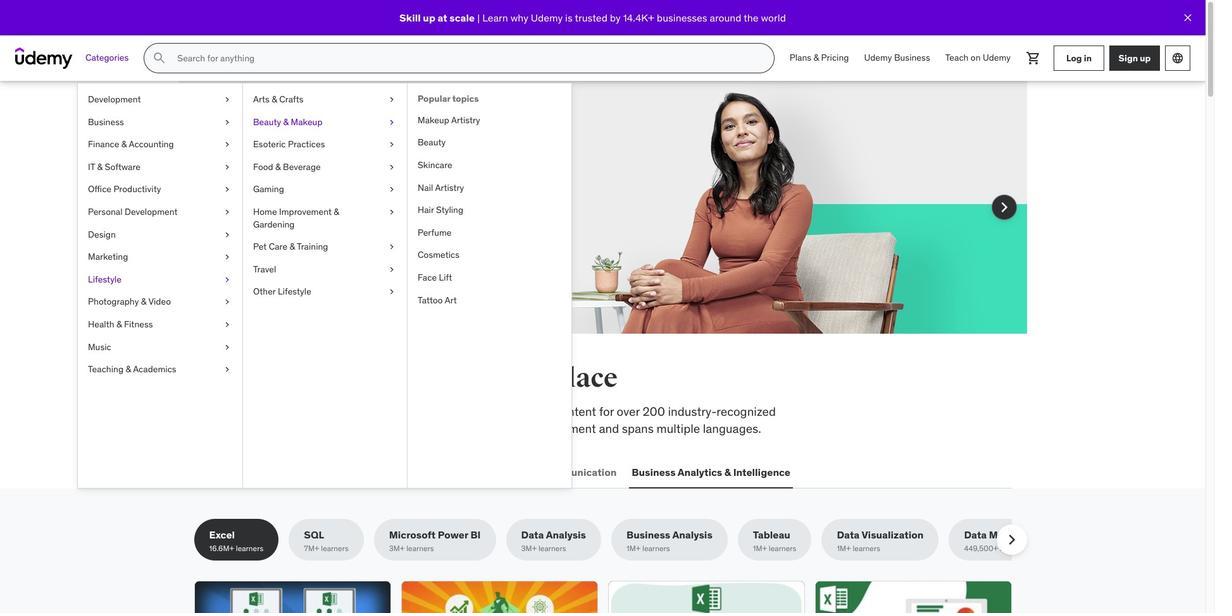 Task type: vqa. For each thing, say whether or not it's contained in the screenshot.
Data Modeling 449,500+ learners
yes



Task type: describe. For each thing, give the bounding box(es) containing it.
sql 7m+ learners
[[304, 529, 349, 554]]

home improvement & gardening link
[[243, 201, 407, 236]]

all
[[194, 363, 231, 395]]

learners inside microsoft power bi 3m+ learners
[[406, 544, 434, 554]]

hair
[[418, 205, 434, 216]]

skincare link
[[408, 154, 571, 177]]

accounting
[[129, 139, 174, 150]]

tattoo art
[[418, 295, 457, 306]]

lift
[[439, 272, 452, 283]]

face
[[418, 272, 437, 283]]

learn
[[482, 11, 508, 24]]

0 vertical spatial in
[[1084, 52, 1092, 64]]

xsmall image for photography & video
[[222, 296, 232, 309]]

other
[[253, 286, 276, 298]]

improvement
[[279, 206, 332, 218]]

productivity
[[114, 184, 161, 195]]

software
[[105, 161, 140, 173]]

0 vertical spatial the
[[744, 11, 759, 24]]

content
[[555, 404, 596, 420]]

business analytics & intelligence
[[632, 466, 790, 479]]

industry-
[[668, 404, 716, 420]]

esoteric practices
[[253, 139, 325, 150]]

music
[[88, 341, 111, 353]]

with
[[281, 185, 304, 200]]

beauty for beauty
[[418, 137, 446, 148]]

learners inside data modeling 449,500+ learners
[[1000, 544, 1027, 554]]

other lifestyle link
[[243, 281, 407, 304]]

xsmall image for health & fitness
[[222, 319, 232, 331]]

topic filters element
[[194, 520, 1049, 561]]

office
[[88, 184, 111, 195]]

1 your from the left
[[289, 168, 312, 183]]

data for data modeling
[[964, 529, 987, 542]]

Search for anything text field
[[175, 47, 759, 69]]

nail
[[418, 182, 433, 193]]

finance & accounting link
[[78, 134, 242, 156]]

professional
[[457, 421, 523, 436]]

next image
[[994, 197, 1014, 218]]

teaching & academics link
[[78, 359, 242, 381]]

bi
[[470, 529, 481, 542]]

gets
[[382, 136, 424, 163]]

data analysis 3m+ learners
[[521, 529, 586, 554]]

& for academics
[[126, 364, 131, 375]]

1m+ for data visualization
[[837, 544, 851, 554]]

xsmall image for development
[[222, 94, 232, 106]]

next image
[[1001, 530, 1022, 551]]

carousel element
[[179, 81, 1027, 365]]

present
[[315, 168, 356, 183]]

learners inside excel 16.6m+ learners
[[236, 544, 263, 554]]

practices
[[288, 139, 325, 150]]

teach on udemy
[[945, 52, 1011, 63]]

& for pricing
[[814, 52, 819, 63]]

supports
[[333, 421, 380, 436]]

arts & crafts
[[253, 94, 304, 105]]

pricing
[[821, 52, 849, 63]]

xsmall image for lifestyle
[[222, 274, 232, 286]]

1 horizontal spatial makeup
[[418, 114, 449, 126]]

xsmall image for other lifestyle
[[387, 286, 397, 299]]

tableau 1m+ learners
[[753, 529, 796, 554]]

all the skills you need in one place
[[194, 363, 618, 395]]

xsmall image for home improvement & gardening
[[387, 206, 397, 219]]

art
[[445, 295, 457, 306]]

xsmall image for marketing
[[222, 251, 232, 264]]

modeling
[[989, 529, 1034, 542]]

over
[[617, 404, 640, 420]]

pet care & training link
[[243, 236, 407, 259]]

analytics
[[678, 466, 722, 479]]

sql
[[304, 529, 324, 542]]

teaching & academics
[[88, 364, 176, 375]]

place
[[551, 363, 618, 395]]

xsmall image for design
[[222, 229, 232, 241]]

1 vertical spatial the
[[236, 363, 277, 395]]

analysis for data analysis
[[546, 529, 586, 542]]

businesses
[[657, 11, 707, 24]]

udemy inside teach on udemy link
[[983, 52, 1011, 63]]

hair styling link
[[408, 199, 571, 222]]

0 horizontal spatial makeup
[[291, 116, 322, 128]]

marketing
[[88, 251, 128, 263]]

sign
[[1119, 52, 1138, 64]]

why
[[510, 11, 528, 24]]

beauty & makeup element
[[407, 84, 571, 489]]

well-
[[383, 421, 410, 436]]

choose a language image
[[1171, 52, 1184, 65]]

development link
[[78, 89, 242, 111]]

by
[[610, 11, 621, 24]]

xsmall image for gaming
[[387, 184, 397, 196]]

critical
[[245, 404, 281, 420]]

& inside button
[[724, 466, 731, 479]]

beauty link
[[408, 132, 571, 154]]

up for sign
[[1140, 52, 1151, 64]]

close image
[[1182, 11, 1194, 24]]

face lift
[[418, 272, 452, 283]]

gaming link
[[243, 179, 407, 201]]

& for software
[[97, 161, 103, 173]]

is
[[565, 11, 573, 24]]

design
[[88, 229, 116, 240]]

artistry for nail artistry
[[435, 182, 464, 193]]

cosmetics link
[[408, 245, 571, 267]]

photography & video
[[88, 296, 171, 308]]

popular topics
[[418, 93, 479, 104]]

2 your from the left
[[385, 168, 408, 183]]

lifestyle link
[[78, 269, 242, 291]]

business analytics & intelligence button
[[629, 458, 793, 488]]

visualization
[[862, 529, 924, 542]]

xsmall image for music
[[222, 341, 232, 354]]

xsmall image for it & software
[[222, 161, 232, 174]]

xsmall image for business
[[222, 116, 232, 129]]

communication
[[540, 466, 617, 479]]

development
[[526, 421, 596, 436]]

for inside 'learning that gets you skills for your present (and your future). get started with us.'
[[271, 168, 286, 183]]

need
[[405, 363, 466, 395]]

& for crafts
[[272, 94, 277, 105]]

xsmall image for beauty & makeup
[[387, 116, 397, 129]]

udemy inside udemy business link
[[864, 52, 892, 63]]

teach on udemy link
[[938, 43, 1018, 73]]

home improvement & gardening
[[253, 206, 339, 230]]

web
[[196, 466, 218, 479]]

udemy image
[[15, 47, 73, 69]]

learners inside the tableau 1m+ learners
[[769, 544, 796, 554]]

1m+ inside the tableau 1m+ learners
[[753, 544, 767, 554]]

learners inside business analysis 1m+ learners
[[642, 544, 670, 554]]

teaching
[[88, 364, 123, 375]]

3m+ inside microsoft power bi 3m+ learners
[[389, 544, 405, 554]]

makeup artistry link
[[408, 109, 571, 132]]

get
[[452, 168, 472, 183]]

our
[[270, 421, 287, 436]]

hair styling
[[418, 205, 463, 216]]

udemy business
[[864, 52, 930, 63]]

xsmall image for personal development
[[222, 206, 232, 219]]

perfume link
[[408, 222, 571, 245]]

sign up
[[1119, 52, 1151, 64]]

learners inside data visualization 1m+ learners
[[853, 544, 880, 554]]

esoteric
[[253, 139, 286, 150]]

business link
[[78, 111, 242, 134]]

covering critical workplace skills to technical topics, including prep content for over 200 industry-recognized certifications, our catalog supports well-rounded professional development and spans multiple languages.
[[194, 404, 776, 436]]

fitness
[[124, 319, 153, 330]]

artistry for makeup artistry
[[451, 114, 480, 126]]

categories
[[85, 52, 129, 63]]

learners inside sql 7m+ learners
[[321, 544, 349, 554]]



Task type: locate. For each thing, give the bounding box(es) containing it.
photography
[[88, 296, 139, 308]]

xsmall image inside health & fitness link
[[222, 319, 232, 331]]

business analysis 1m+ learners
[[627, 529, 712, 554]]

skills up 'workplace'
[[281, 363, 350, 395]]

0 vertical spatial lifestyle
[[88, 274, 121, 285]]

business for business analytics & intelligence
[[632, 466, 676, 479]]

log in
[[1066, 52, 1092, 64]]

1 horizontal spatial in
[[1084, 52, 1092, 64]]

analysis inside data analysis 3m+ learners
[[546, 529, 586, 542]]

0 horizontal spatial lifestyle
[[88, 274, 121, 285]]

shopping cart with 0 items image
[[1026, 51, 1041, 66]]

submit search image
[[152, 51, 167, 66]]

0 horizontal spatial your
[[289, 168, 312, 183]]

styling
[[436, 205, 463, 216]]

microsoft
[[389, 529, 436, 542]]

xsmall image inside food & beverage link
[[387, 161, 397, 174]]

up left at
[[423, 11, 435, 24]]

0 horizontal spatial 3m+
[[389, 544, 405, 554]]

lifestyle
[[88, 274, 121, 285], [278, 286, 311, 298]]

& for makeup
[[283, 116, 289, 128]]

data modeling 449,500+ learners
[[964, 529, 1034, 554]]

xsmall image inside the pet care & training link
[[387, 241, 397, 254]]

1 data from the left
[[521, 529, 544, 542]]

1 horizontal spatial 1m+
[[753, 544, 767, 554]]

& right arts
[[272, 94, 277, 105]]

data right the bi at the left bottom
[[521, 529, 544, 542]]

1 vertical spatial beauty
[[418, 137, 446, 148]]

1 horizontal spatial data
[[837, 529, 860, 542]]

development down categories dropdown button
[[88, 94, 141, 105]]

data inside data analysis 3m+ learners
[[521, 529, 544, 542]]

gaming
[[253, 184, 284, 195]]

data visualization 1m+ learners
[[837, 529, 924, 554]]

to
[[372, 404, 383, 420]]

skill
[[399, 11, 421, 24]]

0 vertical spatial skills
[[281, 363, 350, 395]]

1 horizontal spatial up
[[1140, 52, 1151, 64]]

& right teaching
[[126, 364, 131, 375]]

& for accounting
[[121, 139, 127, 150]]

development for web
[[221, 466, 285, 479]]

xsmall image up covering
[[222, 364, 232, 376]]

1m+ for business analysis
[[627, 544, 641, 554]]

& down gaming link
[[334, 206, 339, 218]]

& right care
[[290, 241, 295, 253]]

0 horizontal spatial the
[[236, 363, 277, 395]]

2 3m+ from the left
[[521, 544, 537, 554]]

us.
[[307, 185, 322, 200]]

xsmall image for office productivity
[[222, 184, 232, 196]]

for up gaming on the left top of the page
[[271, 168, 286, 183]]

food & beverage link
[[243, 156, 407, 179]]

2 data from the left
[[837, 529, 860, 542]]

lifestyle inside 'link'
[[88, 274, 121, 285]]

in right log
[[1084, 52, 1092, 64]]

tattoo
[[418, 295, 443, 306]]

food & beverage
[[253, 161, 321, 173]]

up right sign on the top right of page
[[1140, 52, 1151, 64]]

7 learners from the left
[[853, 544, 880, 554]]

xsmall image inside marketing link
[[222, 251, 232, 264]]

xsmall image inside travel link
[[387, 264, 397, 276]]

it & software
[[88, 161, 140, 173]]

5 learners from the left
[[642, 544, 670, 554]]

on
[[971, 52, 981, 63]]

xsmall image inside gaming link
[[387, 184, 397, 196]]

one
[[501, 363, 546, 395]]

health & fitness link
[[78, 314, 242, 336]]

lifestyle down marketing
[[88, 274, 121, 285]]

0 horizontal spatial up
[[423, 11, 435, 24]]

xsmall image for esoteric practices
[[387, 139, 397, 151]]

2 vertical spatial development
[[221, 466, 285, 479]]

xsmall image left cosmetics
[[387, 241, 397, 254]]

udemy left is
[[531, 11, 563, 24]]

xsmall image inside lifestyle 'link'
[[222, 274, 232, 286]]

makeup up practices
[[291, 116, 322, 128]]

1 analysis from the left
[[546, 529, 586, 542]]

business inside business analysis 1m+ learners
[[627, 529, 670, 542]]

your
[[289, 168, 312, 183], [385, 168, 408, 183]]

1 horizontal spatial for
[[599, 404, 614, 420]]

beauty up skincare
[[418, 137, 446, 148]]

1 horizontal spatial lifestyle
[[278, 286, 311, 298]]

you inside 'learning that gets you skills for your present (and your future). get started with us.'
[[428, 136, 465, 163]]

data left visualization
[[837, 529, 860, 542]]

& inside home improvement & gardening
[[334, 206, 339, 218]]

scale
[[450, 11, 475, 24]]

personal development link
[[78, 201, 242, 224]]

1 horizontal spatial the
[[744, 11, 759, 24]]

catalog
[[290, 421, 330, 436]]

up for skill
[[423, 11, 435, 24]]

care
[[269, 241, 287, 253]]

photography & video link
[[78, 291, 242, 314]]

3 1m+ from the left
[[837, 544, 851, 554]]

0 vertical spatial you
[[428, 136, 465, 163]]

2 1m+ from the left
[[753, 544, 767, 554]]

you for gets
[[428, 136, 465, 163]]

travel
[[253, 264, 276, 275]]

development
[[88, 94, 141, 105], [125, 206, 178, 218], [221, 466, 285, 479]]

power
[[438, 529, 468, 542]]

(and
[[359, 168, 382, 183]]

0 horizontal spatial udemy
[[531, 11, 563, 24]]

office productivity link
[[78, 179, 242, 201]]

learners inside data analysis 3m+ learners
[[539, 544, 566, 554]]

0 vertical spatial beauty
[[253, 116, 281, 128]]

beauty up esoteric
[[253, 116, 281, 128]]

xsmall image left 'hair'
[[387, 206, 397, 219]]

0 horizontal spatial 1m+
[[627, 544, 641, 554]]

& right health
[[116, 319, 122, 330]]

3 learners from the left
[[406, 544, 434, 554]]

& right the food
[[275, 161, 281, 173]]

marketing link
[[78, 246, 242, 269]]

xsmall image inside finance & accounting link
[[222, 139, 232, 151]]

xsmall image inside beauty & makeup link
[[387, 116, 397, 129]]

xsmall image
[[222, 94, 232, 106], [387, 94, 397, 106], [222, 116, 232, 129], [222, 161, 232, 174], [222, 184, 232, 196], [387, 184, 397, 196], [222, 229, 232, 241], [222, 251, 232, 264], [222, 319, 232, 331], [222, 341, 232, 354]]

xsmall image inside home improvement & gardening link
[[387, 206, 397, 219]]

2 horizontal spatial 1m+
[[837, 544, 851, 554]]

1 horizontal spatial you
[[428, 136, 465, 163]]

xsmall image left home
[[222, 206, 232, 219]]

business inside button
[[632, 466, 676, 479]]

& right it
[[97, 161, 103, 173]]

for inside the covering critical workplace skills to technical topics, including prep content for over 200 industry-recognized certifications, our catalog supports well-rounded professional development and spans multiple languages.
[[599, 404, 614, 420]]

1 vertical spatial artistry
[[435, 182, 464, 193]]

1 vertical spatial up
[[1140, 52, 1151, 64]]

business for business
[[88, 116, 124, 128]]

1 horizontal spatial beauty
[[418, 137, 446, 148]]

3 data from the left
[[964, 529, 987, 542]]

xsmall image inside music link
[[222, 341, 232, 354]]

xsmall image inside personal development link
[[222, 206, 232, 219]]

2 horizontal spatial data
[[964, 529, 987, 542]]

intelligence
[[733, 466, 790, 479]]

1 1m+ from the left
[[627, 544, 641, 554]]

1 horizontal spatial analysis
[[672, 529, 712, 542]]

2 analysis from the left
[[672, 529, 712, 542]]

& for video
[[141, 296, 146, 308]]

communication button
[[537, 458, 619, 488]]

development for personal
[[125, 206, 178, 218]]

beauty & makeup
[[253, 116, 322, 128]]

topics,
[[437, 404, 472, 420]]

1 vertical spatial you
[[355, 363, 400, 395]]

0 horizontal spatial you
[[355, 363, 400, 395]]

xsmall image inside design link
[[222, 229, 232, 241]]

& right analytics
[[724, 466, 731, 479]]

& up 'esoteric practices'
[[283, 116, 289, 128]]

for up and
[[599, 404, 614, 420]]

0 horizontal spatial analysis
[[546, 529, 586, 542]]

0 horizontal spatial data
[[521, 529, 544, 542]]

skills
[[240, 168, 268, 183]]

web development button
[[194, 458, 288, 488]]

0 vertical spatial for
[[271, 168, 286, 183]]

xsmall image inside business link
[[222, 116, 232, 129]]

you for skills
[[355, 363, 400, 395]]

business for business analysis 1m+ learners
[[627, 529, 670, 542]]

covering
[[194, 404, 242, 420]]

your right (and
[[385, 168, 408, 183]]

nail artistry
[[418, 182, 464, 193]]

multiple
[[657, 421, 700, 436]]

udemy right on
[[983, 52, 1011, 63]]

xsmall image up "gets"
[[387, 116, 397, 129]]

beauty for beauty & makeup
[[253, 116, 281, 128]]

xsmall image for finance & accounting
[[222, 139, 232, 151]]

and
[[599, 421, 619, 436]]

xsmall image left travel
[[222, 274, 232, 286]]

plans & pricing link
[[782, 43, 857, 73]]

finance
[[88, 139, 119, 150]]

training
[[297, 241, 328, 253]]

categories button
[[78, 43, 136, 73]]

travel link
[[243, 259, 407, 281]]

& left 'video'
[[141, 296, 146, 308]]

skills inside the covering critical workplace skills to technical topics, including prep content for over 200 industry-recognized certifications, our catalog supports well-rounded professional development and spans multiple languages.
[[342, 404, 369, 420]]

personal development
[[88, 206, 178, 218]]

xsmall image inside the esoteric practices link
[[387, 139, 397, 151]]

xsmall image inside development link
[[222, 94, 232, 106]]

xsmall image inside it & software link
[[222, 161, 232, 174]]

& for beverage
[[275, 161, 281, 173]]

lifestyle right other
[[278, 286, 311, 298]]

3m+ inside data analysis 3m+ learners
[[521, 544, 537, 554]]

16.6m+
[[209, 544, 234, 554]]

analysis inside business analysis 1m+ learners
[[672, 529, 712, 542]]

skill up at scale | learn why udemy is trusted by 14.4k+ businesses around the world
[[399, 11, 786, 24]]

xsmall image left "face"
[[387, 264, 397, 276]]

artistry down 'topics'
[[451, 114, 480, 126]]

0 vertical spatial development
[[88, 94, 141, 105]]

your up the with
[[289, 168, 312, 183]]

you down makeup artistry
[[428, 136, 465, 163]]

health & fitness
[[88, 319, 153, 330]]

xsmall image right (and
[[387, 161, 397, 174]]

xsmall image for teaching & academics
[[222, 364, 232, 376]]

xsmall image inside office productivity link
[[222, 184, 232, 196]]

skincare
[[418, 159, 452, 171]]

web development
[[196, 466, 285, 479]]

business
[[894, 52, 930, 63], [88, 116, 124, 128], [632, 466, 676, 479], [627, 529, 670, 542]]

recognized
[[716, 404, 776, 420]]

0 horizontal spatial beauty
[[253, 116, 281, 128]]

development inside button
[[221, 466, 285, 479]]

xsmall image inside photography & video link
[[222, 296, 232, 309]]

1 vertical spatial development
[[125, 206, 178, 218]]

nail artistry link
[[408, 177, 571, 199]]

data inside data modeling 449,500+ learners
[[964, 529, 987, 542]]

beauty & makeup link
[[243, 111, 407, 134]]

0 vertical spatial up
[[423, 11, 435, 24]]

development right web
[[221, 466, 285, 479]]

udemy business link
[[857, 43, 938, 73]]

xsmall image inside arts & crafts link
[[387, 94, 397, 106]]

0 horizontal spatial in
[[471, 363, 496, 395]]

1 horizontal spatial your
[[385, 168, 408, 183]]

1 vertical spatial in
[[471, 363, 496, 395]]

the up critical
[[236, 363, 277, 395]]

including
[[475, 404, 524, 420]]

xsmall image for food & beverage
[[387, 161, 397, 174]]

excel
[[209, 529, 235, 542]]

skills up supports
[[342, 404, 369, 420]]

artistry up 'styling'
[[435, 182, 464, 193]]

1 horizontal spatial udemy
[[864, 52, 892, 63]]

8 learners from the left
[[1000, 544, 1027, 554]]

1 vertical spatial for
[[599, 404, 614, 420]]

in up including
[[471, 363, 496, 395]]

xsmall image for arts & crafts
[[387, 94, 397, 106]]

makeup down popular at left top
[[418, 114, 449, 126]]

analysis for business analysis
[[672, 529, 712, 542]]

it & software link
[[78, 156, 242, 179]]

xsmall image right that
[[387, 139, 397, 151]]

xsmall image left tattoo
[[387, 286, 397, 299]]

home
[[253, 206, 277, 218]]

1 vertical spatial lifestyle
[[278, 286, 311, 298]]

udemy right pricing
[[864, 52, 892, 63]]

xsmall image inside 'teaching & academics' "link"
[[222, 364, 232, 376]]

0 vertical spatial artistry
[[451, 114, 480, 126]]

personal
[[88, 206, 123, 218]]

xsmall image
[[387, 116, 397, 129], [222, 139, 232, 151], [387, 139, 397, 151], [387, 161, 397, 174], [222, 206, 232, 219], [387, 206, 397, 219], [387, 241, 397, 254], [387, 264, 397, 276], [222, 274, 232, 286], [387, 286, 397, 299], [222, 296, 232, 309], [222, 364, 232, 376]]

data for data analysis
[[521, 529, 544, 542]]

world
[[761, 11, 786, 24]]

development down office productivity link on the top left of the page
[[125, 206, 178, 218]]

design link
[[78, 224, 242, 246]]

3m+
[[389, 544, 405, 554], [521, 544, 537, 554]]

xsmall image left esoteric
[[222, 139, 232, 151]]

1m+
[[627, 544, 641, 554], [753, 544, 767, 554], [837, 544, 851, 554]]

data inside data visualization 1m+ learners
[[837, 529, 860, 542]]

you up to
[[355, 363, 400, 395]]

& right finance
[[121, 139, 127, 150]]

200
[[643, 404, 665, 420]]

xsmall image for pet care & training
[[387, 241, 397, 254]]

0 horizontal spatial for
[[271, 168, 286, 183]]

4 learners from the left
[[539, 544, 566, 554]]

plans
[[790, 52, 811, 63]]

arts & crafts link
[[243, 89, 407, 111]]

esoteric practices link
[[243, 134, 407, 156]]

spans
[[622, 421, 654, 436]]

xsmall image left other
[[222, 296, 232, 309]]

finance & accounting
[[88, 139, 174, 150]]

1 vertical spatial skills
[[342, 404, 369, 420]]

1 learners from the left
[[236, 544, 263, 554]]

at
[[438, 11, 447, 24]]

xsmall image for travel
[[387, 264, 397, 276]]

6 learners from the left
[[769, 544, 796, 554]]

data up 449,500+
[[964, 529, 987, 542]]

2 horizontal spatial udemy
[[983, 52, 1011, 63]]

& inside "link"
[[126, 364, 131, 375]]

2 learners from the left
[[321, 544, 349, 554]]

it
[[88, 161, 95, 173]]

1m+ inside data visualization 1m+ learners
[[837, 544, 851, 554]]

the left world
[[744, 11, 759, 24]]

1 3m+ from the left
[[389, 544, 405, 554]]

& right plans on the top right of the page
[[814, 52, 819, 63]]

1 horizontal spatial 3m+
[[521, 544, 537, 554]]

1m+ inside business analysis 1m+ learners
[[627, 544, 641, 554]]

& for fitness
[[116, 319, 122, 330]]

xsmall image inside other lifestyle link
[[387, 286, 397, 299]]

data for data visualization
[[837, 529, 860, 542]]

analysis
[[546, 529, 586, 542], [672, 529, 712, 542]]



